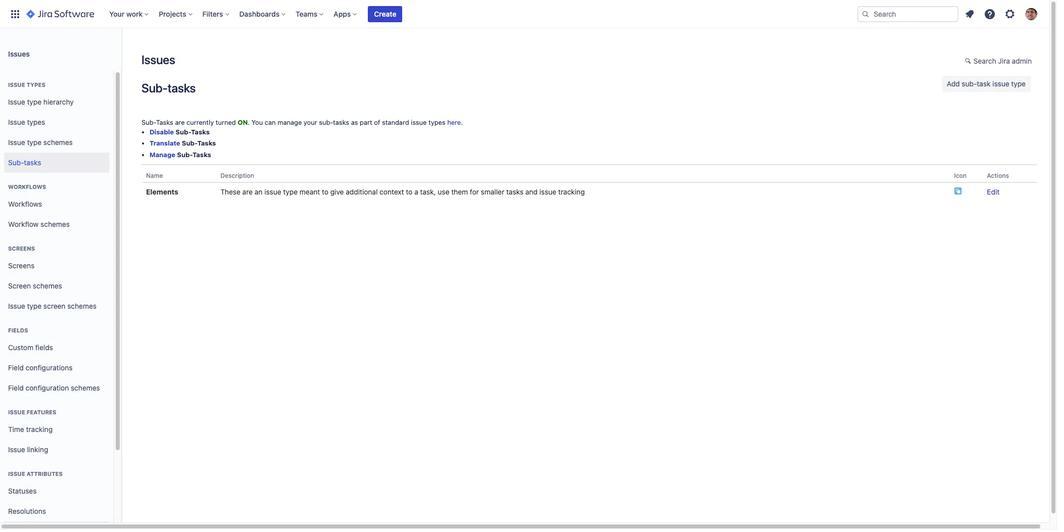 Task type: describe. For each thing, give the bounding box(es) containing it.
issue for issue type hierarchy
[[8, 97, 25, 106]]

sub-tasks are currently turned on . you can manage your sub-tasks as part of standard issue types here . disable sub-tasks translate sub-tasks manage sub-tasks
[[142, 118, 463, 159]]

here
[[448, 118, 461, 126]]

fields
[[35, 343, 53, 352]]

issue attributes group
[[4, 460, 110, 531]]

issue right an
[[265, 188, 282, 196]]

your work
[[109, 9, 143, 18]]

teams button
[[293, 6, 328, 22]]

issue for issue attributes
[[8, 471, 25, 477]]

sub-tasks link
[[4, 153, 110, 173]]

small image
[[966, 57, 974, 65]]

help image
[[985, 8, 997, 20]]

configuration
[[26, 384, 69, 392]]

issue for issue linking
[[8, 445, 25, 454]]

workflows for workflows link
[[8, 200, 42, 208]]

issue linking link
[[4, 440, 110, 460]]

issue type screen schemes
[[8, 302, 97, 310]]

workflow schemes
[[8, 220, 70, 228]]

sub- inside "link"
[[963, 79, 978, 88]]

type for screen
[[27, 302, 42, 310]]

disable
[[150, 128, 174, 136]]

add sub-task issue type
[[948, 79, 1027, 88]]

edit
[[988, 188, 1000, 196]]

manage
[[150, 151, 176, 159]]

linking
[[27, 445, 48, 454]]

hierarchy
[[43, 97, 74, 106]]

tasks inside issue types 'group'
[[24, 158, 41, 167]]

translate link
[[150, 139, 180, 147]]

create button
[[368, 6, 403, 22]]

issue types
[[8, 81, 45, 88]]

filters button
[[200, 6, 233, 22]]

issue features group
[[4, 399, 110, 463]]

settings image
[[1005, 8, 1017, 20]]

issue type schemes link
[[4, 132, 110, 153]]

apps button
[[331, 6, 361, 22]]

turned
[[216, 118, 236, 126]]

custom
[[8, 343, 33, 352]]

standard
[[382, 118, 409, 126]]

screens for screens group
[[8, 245, 35, 252]]

can
[[265, 118, 276, 126]]

them
[[452, 188, 468, 196]]

0 horizontal spatial issues
[[8, 49, 30, 58]]

issue inside add sub-task issue type "link"
[[993, 79, 1010, 88]]

resolutions link
[[4, 502, 110, 522]]

type inside "link"
[[1012, 79, 1027, 88]]

elements
[[146, 188, 178, 196]]

type left meant
[[283, 188, 298, 196]]

screen
[[8, 281, 31, 290]]

create
[[374, 9, 397, 18]]

tasks left the and
[[507, 188, 524, 196]]

currently
[[187, 118, 214, 126]]

and
[[526, 188, 538, 196]]

fields
[[8, 327, 28, 334]]

dashboards
[[239, 9, 280, 18]]

issue right the and
[[540, 188, 557, 196]]

screen schemes
[[8, 281, 62, 290]]

1 . from the left
[[248, 118, 250, 126]]

screens for screens "link"
[[8, 261, 35, 270]]

sub- inside issue types 'group'
[[8, 158, 24, 167]]

your work button
[[106, 6, 153, 22]]

types inside sub-tasks are currently turned on . you can manage your sub-tasks as part of standard issue types here . disable sub-tasks translate sub-tasks manage sub-tasks
[[429, 118, 446, 126]]

manage
[[278, 118, 302, 126]]

your
[[109, 9, 125, 18]]

notifications image
[[964, 8, 977, 20]]

for
[[470, 188, 479, 196]]

part
[[360, 118, 373, 126]]

use
[[438, 188, 450, 196]]

schemes inside issue types 'group'
[[43, 138, 73, 146]]

screen
[[43, 302, 65, 310]]

1 horizontal spatial tracking
[[559, 188, 585, 196]]

a
[[415, 188, 419, 196]]

attributes
[[27, 471, 63, 477]]

your
[[304, 118, 317, 126]]

field for field configurations
[[8, 363, 24, 372]]

2 . from the left
[[461, 118, 463, 126]]

issue type hierarchy link
[[4, 92, 110, 112]]

issue for issue types
[[8, 118, 25, 126]]

task
[[978, 79, 991, 88]]

tasks inside sub-tasks are currently turned on . you can manage your sub-tasks as part of standard issue types here . disable sub-tasks translate sub-tasks manage sub-tasks
[[333, 118, 350, 126]]

projects button
[[156, 6, 197, 22]]

configurations
[[26, 363, 73, 372]]

meant
[[300, 188, 320, 196]]

disable link
[[150, 128, 174, 136]]

features
[[27, 409, 56, 416]]

tasks up currently
[[168, 81, 196, 95]]

issue type hierarchy
[[8, 97, 74, 106]]

schemes right screen
[[67, 302, 97, 310]]

1 to from the left
[[322, 188, 329, 196]]

add
[[948, 79, 961, 88]]

workflows group
[[4, 173, 110, 238]]

issue type schemes
[[8, 138, 73, 146]]

search
[[974, 57, 997, 65]]

time
[[8, 425, 24, 434]]

workflows link
[[4, 194, 110, 214]]

issue inside sub-tasks are currently turned on . you can manage your sub-tasks as part of standard issue types here . disable sub-tasks translate sub-tasks manage sub-tasks
[[411, 118, 427, 126]]

sub- inside sub-tasks are currently turned on . you can manage your sub-tasks as part of standard issue types here . disable sub-tasks translate sub-tasks manage sub-tasks
[[319, 118, 333, 126]]

types inside 'group'
[[27, 118, 45, 126]]

smaller
[[481, 188, 505, 196]]

workflow
[[8, 220, 39, 228]]

projects
[[159, 9, 186, 18]]



Task type: vqa. For each thing, say whether or not it's contained in the screenshot.


Task type: locate. For each thing, give the bounding box(es) containing it.
statuses link
[[4, 481, 110, 502]]

translate
[[150, 139, 180, 147]]

type down types
[[27, 97, 42, 106]]

schemes inside workflows group
[[41, 220, 70, 228]]

0 vertical spatial sub-
[[963, 79, 978, 88]]

1 vertical spatial tracking
[[26, 425, 53, 434]]

0 vertical spatial sub-tasks
[[142, 81, 196, 95]]

schemes up issue type screen schemes
[[33, 281, 62, 290]]

0 horizontal spatial .
[[248, 118, 250, 126]]

issue for issue type screen schemes
[[8, 302, 25, 310]]

workflows up workflow
[[8, 200, 42, 208]]

Search field
[[858, 6, 959, 22]]

screens link
[[4, 256, 110, 276]]

screen schemes link
[[4, 276, 110, 296]]

sidebar navigation image
[[110, 40, 132, 61]]

to left a
[[406, 188, 413, 196]]

1 horizontal spatial types
[[429, 118, 446, 126]]

sub-tasks down issue type schemes
[[8, 158, 41, 167]]

edit link
[[988, 188, 1000, 196]]

issue for issue type schemes
[[8, 138, 25, 146]]

sub-tasks inside issue types 'group'
[[8, 158, 41, 167]]

banner containing your work
[[0, 0, 1050, 28]]

jira software image
[[26, 8, 94, 20], [26, 8, 94, 20]]

1 horizontal spatial sub-tasks
[[142, 81, 196, 95]]

issue type screen schemes link
[[4, 296, 110, 317]]

these are an issue type meant to give additional context to a task, use them for smaller tasks and issue tracking
[[221, 188, 585, 196]]

issue linking
[[8, 445, 48, 454]]

add sub-task issue type link
[[943, 76, 1032, 92]]

description
[[221, 172, 254, 180]]

field configurations link
[[4, 358, 110, 378]]

apps
[[334, 9, 351, 18]]

teams
[[296, 9, 318, 18]]

tasks left as
[[333, 118, 350, 126]]

workflows
[[8, 184, 46, 190], [8, 200, 42, 208]]

types left here
[[429, 118, 446, 126]]

0 horizontal spatial tracking
[[26, 425, 53, 434]]

0 horizontal spatial sub-tasks
[[8, 158, 41, 167]]

jira
[[999, 57, 1011, 65]]

1 screens from the top
[[8, 245, 35, 252]]

resolutions
[[8, 507, 46, 516]]

7 issue from the top
[[8, 445, 25, 454]]

schemes inside fields group
[[71, 384, 100, 392]]

workflow schemes link
[[4, 214, 110, 235]]

schemes down issue types link
[[43, 138, 73, 146]]

field configuration schemes
[[8, 384, 100, 392]]

search image
[[862, 10, 870, 18]]

1 horizontal spatial are
[[243, 188, 253, 196]]

statuses
[[8, 487, 37, 495]]

type
[[1012, 79, 1027, 88], [27, 97, 42, 106], [27, 138, 42, 146], [283, 188, 298, 196], [27, 302, 42, 310]]

sub- right add
[[963, 79, 978, 88]]

time tracking
[[8, 425, 53, 434]]

issue inside screens group
[[8, 302, 25, 310]]

tracking inside issue features group
[[26, 425, 53, 434]]

task,
[[420, 188, 436, 196]]

search jira admin
[[974, 57, 1033, 65]]

schemes down field configurations link
[[71, 384, 100, 392]]

are left currently
[[175, 118, 185, 126]]

sub- right your
[[319, 118, 333, 126]]

tracking
[[559, 188, 585, 196], [26, 425, 53, 434]]

0 horizontal spatial are
[[175, 118, 185, 126]]

these
[[221, 188, 241, 196]]

custom fields link
[[4, 338, 110, 358]]

1 field from the top
[[8, 363, 24, 372]]

1 vertical spatial screens
[[8, 261, 35, 270]]

workflows inside workflows link
[[8, 200, 42, 208]]

your profile and settings image
[[1026, 8, 1038, 20]]

type left screen
[[27, 302, 42, 310]]

search jira admin link
[[961, 54, 1038, 70]]

as
[[351, 118, 358, 126]]

issue attributes
[[8, 471, 63, 477]]

type for schemes
[[27, 138, 42, 146]]

4 issue from the top
[[8, 138, 25, 146]]

1 horizontal spatial issues
[[142, 53, 175, 67]]

issue inside group
[[8, 471, 25, 477]]

issue
[[993, 79, 1010, 88], [411, 118, 427, 126], [265, 188, 282, 196], [540, 188, 557, 196]]

0 vertical spatial tracking
[[559, 188, 585, 196]]

type inside screens group
[[27, 302, 42, 310]]

issues right sidebar navigation icon
[[142, 53, 175, 67]]

type down admin at top
[[1012, 79, 1027, 88]]

issue types
[[8, 118, 45, 126]]

tracking down features
[[26, 425, 53, 434]]

tracking right the and
[[559, 188, 585, 196]]

tasks
[[168, 81, 196, 95], [333, 118, 350, 126], [24, 158, 41, 167], [507, 188, 524, 196]]

filters
[[203, 9, 223, 18]]

0 horizontal spatial sub-
[[319, 118, 333, 126]]

field configuration schemes link
[[4, 378, 110, 399]]

2 field from the top
[[8, 384, 24, 392]]

issues
[[8, 49, 30, 58], [142, 53, 175, 67]]

2 to from the left
[[406, 188, 413, 196]]

to left give
[[322, 188, 329, 196]]

1 horizontal spatial .
[[461, 118, 463, 126]]

appswitcher icon image
[[9, 8, 21, 20]]

0 vertical spatial workflows
[[8, 184, 46, 190]]

sub-
[[963, 79, 978, 88], [319, 118, 333, 126]]

workflows for workflows group
[[8, 184, 46, 190]]

issue for issue types
[[8, 81, 25, 88]]

types up issue type schemes
[[27, 118, 45, 126]]

issue right task
[[993, 79, 1010, 88]]

sub-
[[142, 81, 168, 95], [142, 118, 156, 126], [176, 128, 191, 136], [182, 139, 197, 147], [177, 151, 193, 159], [8, 158, 24, 167]]

schemes
[[43, 138, 73, 146], [41, 220, 70, 228], [33, 281, 62, 290], [67, 302, 97, 310], [71, 384, 100, 392]]

3 issue from the top
[[8, 118, 25, 126]]

issue right standard
[[411, 118, 427, 126]]

2 issue from the top
[[8, 97, 25, 106]]

issue features
[[8, 409, 56, 416]]

manage link
[[150, 151, 176, 159]]

icon
[[955, 172, 967, 180]]

0 horizontal spatial types
[[27, 118, 45, 126]]

1 vertical spatial are
[[243, 188, 253, 196]]

1 vertical spatial field
[[8, 384, 24, 392]]

1 workflows from the top
[[8, 184, 46, 190]]

primary element
[[6, 0, 858, 28]]

types
[[27, 81, 45, 88]]

types
[[27, 118, 45, 126], [429, 118, 446, 126]]

screens group
[[4, 235, 110, 320]]

are
[[175, 118, 185, 126], [243, 188, 253, 196]]

schemes down workflows link
[[41, 220, 70, 228]]

admin
[[1013, 57, 1033, 65]]

time tracking link
[[4, 420, 110, 440]]

1 horizontal spatial to
[[406, 188, 413, 196]]

banner
[[0, 0, 1050, 28]]

issue
[[8, 81, 25, 88], [8, 97, 25, 106], [8, 118, 25, 126], [8, 138, 25, 146], [8, 302, 25, 310], [8, 409, 25, 416], [8, 445, 25, 454], [8, 471, 25, 477]]

0 vertical spatial screens
[[8, 245, 35, 252]]

1 vertical spatial sub-tasks
[[8, 158, 41, 167]]

field down custom
[[8, 363, 24, 372]]

you
[[252, 118, 263, 126]]

issue types link
[[4, 112, 110, 132]]

field for field configuration schemes
[[8, 384, 24, 392]]

work
[[126, 9, 143, 18]]

0 horizontal spatial to
[[322, 188, 329, 196]]

issue for issue features
[[8, 409, 25, 416]]

tasks down issue type schemes
[[24, 158, 41, 167]]

type for hierarchy
[[27, 97, 42, 106]]

fields group
[[4, 317, 110, 402]]

1 vertical spatial workflows
[[8, 200, 42, 208]]

8 issue from the top
[[8, 471, 25, 477]]

workflows up workflows link
[[8, 184, 46, 190]]

6 issue from the top
[[8, 409, 25, 416]]

actions
[[988, 172, 1010, 180]]

dashboards button
[[236, 6, 290, 22]]

field
[[8, 363, 24, 372], [8, 384, 24, 392]]

give
[[331, 188, 344, 196]]

5 issue from the top
[[8, 302, 25, 310]]

2 workflows from the top
[[8, 200, 42, 208]]

screens inside "link"
[[8, 261, 35, 270]]

type down issue types
[[27, 138, 42, 146]]

0 vertical spatial are
[[175, 118, 185, 126]]

are inside sub-tasks are currently turned on . you can manage your sub-tasks as part of standard issue types here . disable sub-tasks translate sub-tasks manage sub-tasks
[[175, 118, 185, 126]]

an
[[255, 188, 263, 196]]

name
[[146, 172, 163, 180]]

1 issue from the top
[[8, 81, 25, 88]]

2 screens from the top
[[8, 261, 35, 270]]

additional
[[346, 188, 378, 196]]

context
[[380, 188, 404, 196]]

issue types group
[[4, 71, 110, 176]]

screens down workflow
[[8, 245, 35, 252]]

1 horizontal spatial sub-
[[963, 79, 978, 88]]

1 vertical spatial sub-
[[319, 118, 333, 126]]

sub-tasks up disable at the left
[[142, 81, 196, 95]]

screens up screen
[[8, 261, 35, 270]]

of
[[374, 118, 381, 126]]

are left an
[[243, 188, 253, 196]]

issues up issue types
[[8, 49, 30, 58]]

here link
[[448, 118, 461, 126]]

field up issue features
[[8, 384, 24, 392]]

0 vertical spatial field
[[8, 363, 24, 372]]

elements image
[[955, 187, 963, 195]]



